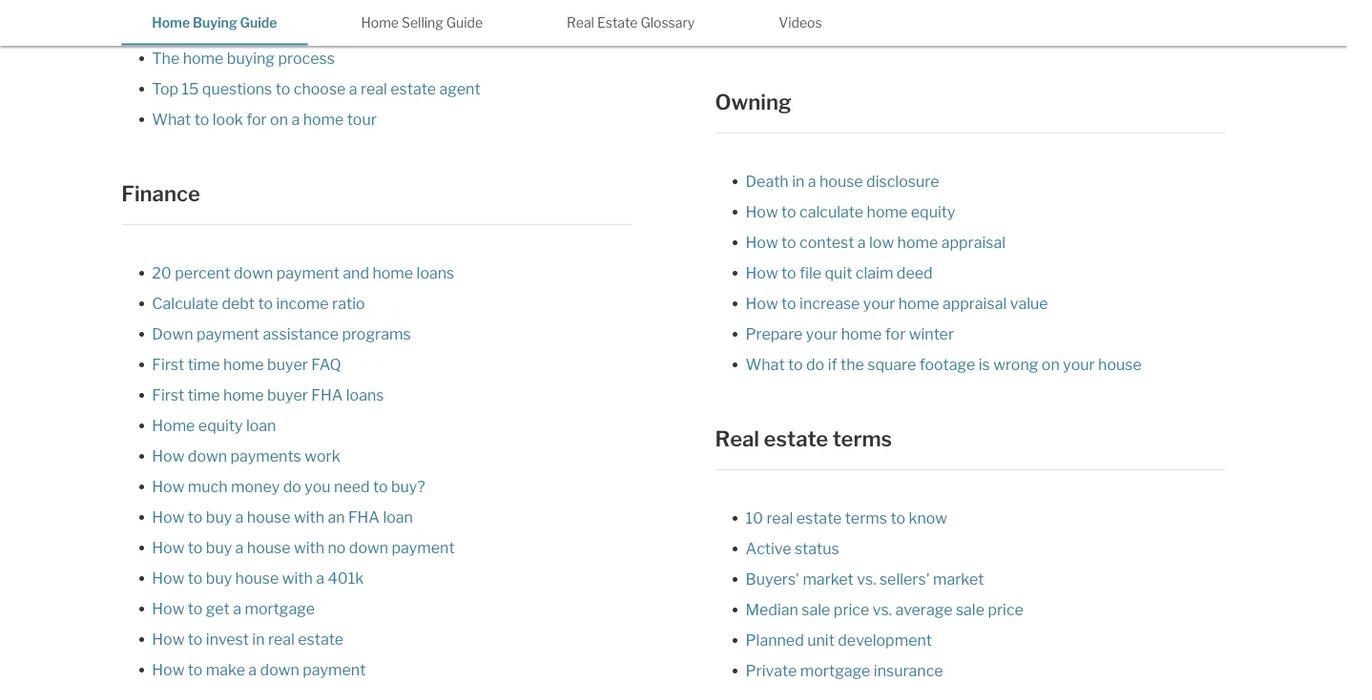 Task type: describe. For each thing, give the bounding box(es) containing it.
estate down 401k
[[298, 630, 343, 648]]

top 15 questions to choose a real estate agent
[[152, 79, 480, 98]]

a left 401k
[[316, 569, 324, 587]]

home up the low
[[867, 202, 908, 221]]

videos
[[779, 15, 822, 31]]

to for how to contest a low home appraisal
[[781, 233, 796, 251]]

quit
[[825, 263, 852, 282]]

should you work with a buyers agent?
[[152, 18, 420, 37]]

should
[[152, 18, 201, 37]]

get
[[206, 599, 230, 618]]

0 horizontal spatial work
[[234, 18, 270, 37]]

death in a house disclosure
[[746, 172, 939, 190]]

estate left agent
[[390, 79, 436, 98]]

low
[[869, 233, 894, 251]]

estate up status
[[796, 508, 842, 527]]

invest
[[206, 630, 249, 648]]

401k
[[328, 569, 364, 587]]

with left no
[[294, 538, 324, 557]]

down payment assistance programs link
[[152, 324, 411, 343]]

15
[[182, 79, 199, 98]]

how to buy a house with an fha loan link
[[152, 508, 413, 526]]

1 vertical spatial appraisal
[[942, 294, 1007, 312]]

how to invest in real estate
[[152, 630, 343, 648]]

and
[[343, 263, 369, 282]]

0 vertical spatial appraisal
[[941, 233, 1006, 251]]

finance
[[121, 181, 200, 207]]

what to do if the square footage is wrong on your house link
[[746, 355, 1142, 373]]

buying
[[227, 49, 275, 67]]

a up tour
[[349, 79, 357, 98]]

a left the low
[[857, 233, 866, 251]]

planned unit development link
[[746, 631, 932, 649]]

a up calculate
[[808, 172, 816, 190]]

home down first time home buyer faq link
[[223, 385, 264, 404]]

how to increase your home appraisal value link
[[746, 294, 1048, 312]]

to for how to file quit claim deed
[[781, 263, 796, 282]]

1 vertical spatial your
[[806, 324, 838, 343]]

how to make a down payment link
[[152, 660, 366, 679]]

2 market from the left
[[933, 570, 984, 588]]

contest
[[800, 233, 854, 251]]

income
[[276, 294, 329, 312]]

calculate debt to income ratio
[[152, 294, 365, 312]]

first for first time home buyer fha loans
[[152, 385, 184, 404]]

0 vertical spatial vs.
[[857, 570, 876, 588]]

first time home buyer faq
[[152, 355, 341, 373]]

what to do if the square footage is wrong on your house
[[746, 355, 1142, 373]]

debt
[[222, 294, 255, 312]]

a down top 15 questions to choose a real estate agent link
[[291, 110, 300, 128]]

buyers
[[319, 18, 367, 37]]

home for home equity loan
[[152, 416, 195, 435]]

1 vertical spatial do
[[283, 477, 301, 496]]

real for real estate glossary
[[567, 15, 594, 31]]

programs
[[342, 324, 411, 343]]

unit
[[807, 631, 835, 649]]

what to look for on a home tour link
[[152, 110, 377, 128]]

tour
[[347, 110, 377, 128]]

buy?
[[391, 477, 425, 496]]

down down how to invest in real estate
[[260, 660, 299, 679]]

buy for how to buy house with a 401k
[[206, 569, 232, 587]]

ratio
[[332, 294, 365, 312]]

0 vertical spatial loan
[[246, 416, 276, 435]]

to for what to do if the square footage is wrong on your house
[[788, 355, 803, 373]]

real estate terms
[[715, 426, 892, 452]]

home right and on the left of the page
[[372, 263, 413, 282]]

how much money do you need to buy? link
[[152, 477, 425, 496]]

first time home buyer fha loans
[[152, 385, 384, 404]]

median sale price vs. average sale price link
[[746, 600, 1024, 619]]

how for how to buy house with a 401k
[[152, 569, 184, 587]]

active status
[[746, 539, 839, 558]]

home buying guide
[[152, 15, 277, 31]]

guide for home selling guide
[[446, 15, 483, 31]]

top 15 questions to choose a real estate agent link
[[152, 79, 480, 98]]

death
[[746, 172, 789, 190]]

home up deed
[[897, 233, 938, 251]]

payment up income in the left top of the page
[[276, 263, 339, 282]]

for for on
[[246, 110, 267, 128]]

how to increase your home appraisal value
[[746, 294, 1048, 312]]

to for how to buy house with a 401k
[[188, 569, 203, 587]]

for for winter
[[885, 324, 906, 343]]

home equity loan link
[[152, 416, 276, 435]]

payment down how to invest in real estate
[[303, 660, 366, 679]]

1 vertical spatial fha
[[348, 508, 380, 526]]

how to buy house with a 401k link
[[152, 569, 364, 587]]

1 vertical spatial terms
[[845, 508, 887, 527]]

agent?
[[371, 18, 420, 37]]

private mortgage insurance link
[[746, 661, 943, 680]]

a down how to invest in real estate
[[248, 660, 257, 679]]

how for how down payments work
[[152, 446, 184, 465]]

should you work with a buyers agent? link
[[152, 18, 420, 37]]

with up 'process'
[[273, 18, 304, 37]]

0 horizontal spatial you
[[205, 18, 231, 37]]

how to buy a house with no down payment
[[152, 538, 455, 557]]

home for home selling guide
[[361, 15, 399, 31]]

home equity loan
[[152, 416, 276, 435]]

wrong
[[993, 355, 1038, 373]]

percent
[[175, 263, 230, 282]]

buyers'
[[746, 570, 799, 588]]

how for how to invest in real estate
[[152, 630, 184, 648]]

2 sale from the left
[[956, 600, 985, 619]]

winter
[[909, 324, 954, 343]]

average
[[895, 600, 953, 619]]

1 horizontal spatial do
[[806, 355, 824, 373]]

buy for how to buy a house with an fha loan
[[206, 508, 232, 526]]

first time home buyer faq link
[[152, 355, 341, 373]]

down right no
[[349, 538, 388, 557]]

money
[[231, 477, 280, 496]]

10 real estate terms to know link
[[746, 508, 947, 527]]

videos link
[[748, 0, 852, 43]]

guide for home buying guide
[[240, 15, 277, 31]]

how to buy a house with no down payment link
[[152, 538, 455, 557]]

with left "an"
[[294, 508, 324, 526]]

down
[[152, 324, 193, 343]]

how to get a mortgage
[[152, 599, 315, 618]]

home up first time home buyer fha loans link
[[223, 355, 264, 373]]

0 horizontal spatial mortgage
[[245, 599, 315, 618]]

private
[[746, 661, 797, 680]]

to for how to buy a house with no down payment
[[188, 538, 203, 557]]

1 vertical spatial vs.
[[873, 600, 892, 619]]

calculate debt to income ratio link
[[152, 294, 365, 312]]

2 horizontal spatial you
[[952, 18, 978, 37]]

how for how much money do you need to buy?
[[152, 477, 184, 496]]

file
[[800, 263, 821, 282]]

how to contest a low home appraisal
[[746, 233, 1006, 251]]

buying
[[193, 15, 237, 31]]

prepare your home for winter link
[[746, 324, 954, 343]]

20 percent down payment and home loans link
[[152, 263, 454, 282]]

planned
[[746, 631, 804, 649]]

how to invest in real estate link
[[152, 630, 343, 648]]

time for first time home buyer fha loans
[[188, 385, 220, 404]]

private mortgage insurance
[[746, 661, 943, 680]]

home selling guide
[[361, 15, 483, 31]]

buyers' market vs. sellers' market link
[[746, 570, 984, 588]]

buyer for faq
[[267, 355, 308, 373]]

real estate glossary
[[567, 15, 695, 31]]

with down how to buy a house with no down payment link
[[282, 569, 313, 587]]



Task type: locate. For each thing, give the bounding box(es) containing it.
need
[[334, 477, 370, 496]]

a
[[307, 18, 315, 37], [349, 79, 357, 98], [291, 110, 300, 128], [808, 172, 816, 190], [857, 233, 866, 251], [235, 508, 244, 526], [235, 538, 244, 557], [316, 569, 324, 587], [233, 599, 241, 618], [248, 660, 257, 679]]

assistance
[[263, 324, 339, 343]]

sale up unit
[[802, 600, 830, 619]]

what
[[746, 18, 785, 37], [152, 110, 191, 128], [746, 355, 785, 373]]

0 horizontal spatial loan
[[246, 416, 276, 435]]

2 vertical spatial what
[[746, 355, 785, 373]]

0 horizontal spatial your
[[806, 324, 838, 343]]

how for how to get a mortgage
[[152, 599, 184, 618]]

a right get
[[233, 599, 241, 618]]

make left before
[[859, 18, 898, 37]]

0 vertical spatial equity
[[911, 202, 955, 221]]

buy up get
[[206, 569, 232, 587]]

2 buyer from the top
[[267, 385, 308, 404]]

1 horizontal spatial loans
[[416, 263, 454, 282]]

home for home buying guide
[[152, 15, 190, 31]]

glossary
[[641, 15, 695, 31]]

0 horizontal spatial real
[[268, 630, 295, 648]]

1 horizontal spatial on
[[1042, 355, 1060, 373]]

to for how to buy a house with an fha loan
[[188, 508, 203, 526]]

look
[[213, 110, 243, 128]]

you left need
[[305, 477, 331, 496]]

0 horizontal spatial in
[[252, 630, 265, 648]]

how to calculate home equity
[[746, 202, 955, 221]]

your right wrong
[[1063, 355, 1095, 373]]

0 horizontal spatial price
[[834, 600, 869, 619]]

1 vertical spatial loan
[[383, 508, 413, 526]]

what repairs to make before you sell link
[[746, 18, 1005, 37]]

terms up buyers' market vs. sellers' market
[[845, 508, 887, 527]]

terms
[[833, 426, 892, 452], [845, 508, 887, 527]]

time down the down
[[188, 355, 220, 373]]

how for how to calculate home equity
[[746, 202, 778, 221]]

0 horizontal spatial fha
[[311, 385, 343, 404]]

0 horizontal spatial equity
[[198, 416, 243, 435]]

your down claim
[[863, 294, 895, 312]]

1 price from the left
[[834, 600, 869, 619]]

real
[[567, 15, 594, 31], [715, 426, 759, 452]]

1 vertical spatial mortgage
[[800, 661, 870, 680]]

1 vertical spatial work
[[305, 446, 340, 465]]

faq
[[311, 355, 341, 373]]

home up the 15
[[183, 49, 224, 67]]

vs. up median sale price vs. average sale price
[[857, 570, 876, 588]]

make
[[859, 18, 898, 37], [206, 660, 245, 679]]

in up how to make a down payment
[[252, 630, 265, 648]]

market up the average
[[933, 570, 984, 588]]

a down money
[[235, 508, 244, 526]]

equity up 'how down payments work'
[[198, 416, 243, 435]]

the
[[152, 49, 180, 67]]

loan down buy?
[[383, 508, 413, 526]]

buyers' market vs. sellers' market
[[746, 570, 984, 588]]

1 horizontal spatial work
[[305, 446, 340, 465]]

home
[[183, 49, 224, 67], [303, 110, 344, 128], [867, 202, 908, 221], [897, 233, 938, 251], [372, 263, 413, 282], [898, 294, 939, 312], [841, 324, 882, 343], [223, 355, 264, 373], [223, 385, 264, 404]]

1 horizontal spatial market
[[933, 570, 984, 588]]

1 horizontal spatial your
[[863, 294, 895, 312]]

sale right the average
[[956, 600, 985, 619]]

if
[[828, 355, 837, 373]]

sellers'
[[880, 570, 930, 588]]

1 vertical spatial loans
[[346, 385, 384, 404]]

down up much
[[188, 446, 227, 465]]

0 horizontal spatial sale
[[802, 600, 830, 619]]

0 vertical spatial loans
[[416, 263, 454, 282]]

buyer down first time home buyer faq
[[267, 385, 308, 404]]

0 vertical spatial mortgage
[[245, 599, 315, 618]]

1 vertical spatial buy
[[206, 538, 232, 557]]

1 horizontal spatial you
[[305, 477, 331, 496]]

equity down disclosure
[[911, 202, 955, 221]]

increase
[[800, 294, 860, 312]]

status
[[795, 539, 839, 558]]

on right wrong
[[1042, 355, 1060, 373]]

how for how to file quit claim deed
[[746, 263, 778, 282]]

0 vertical spatial in
[[792, 172, 805, 190]]

process
[[278, 49, 335, 67]]

0 vertical spatial buyer
[[267, 355, 308, 373]]

1 horizontal spatial real
[[715, 426, 759, 452]]

home up the the
[[152, 15, 190, 31]]

calculate
[[152, 294, 218, 312]]

3 buy from the top
[[206, 569, 232, 587]]

0 horizontal spatial on
[[270, 110, 288, 128]]

0 horizontal spatial loans
[[346, 385, 384, 404]]

how for how to increase your home appraisal value
[[746, 294, 778, 312]]

2 horizontal spatial your
[[1063, 355, 1095, 373]]

what left repairs
[[746, 18, 785, 37]]

how down payments work
[[152, 446, 340, 465]]

home
[[152, 15, 190, 31], [361, 15, 399, 31], [152, 416, 195, 435]]

1 vertical spatial equity
[[198, 416, 243, 435]]

active
[[746, 539, 791, 558]]

work up need
[[305, 446, 340, 465]]

what to look for on a home tour
[[152, 110, 377, 128]]

home buying guide link
[[121, 0, 308, 43]]

2 vertical spatial your
[[1063, 355, 1095, 373]]

median
[[746, 600, 798, 619]]

0 vertical spatial for
[[246, 110, 267, 128]]

1 vertical spatial real
[[715, 426, 759, 452]]

loans down programs
[[346, 385, 384, 404]]

1 first from the top
[[152, 355, 184, 373]]

1 horizontal spatial price
[[988, 600, 1024, 619]]

real up 10
[[715, 426, 759, 452]]

disclosure
[[866, 172, 939, 190]]

2 guide from the left
[[446, 15, 483, 31]]

fha right "an"
[[348, 508, 380, 526]]

agent
[[439, 79, 480, 98]]

1 vertical spatial make
[[206, 660, 245, 679]]

time up home equity loan link
[[188, 385, 220, 404]]

is
[[979, 355, 990, 373]]

on
[[270, 110, 288, 128], [1042, 355, 1060, 373]]

what for what to do if the square footage is wrong on your house
[[746, 355, 785, 373]]

selling
[[402, 15, 443, 31]]

real for real estate terms
[[715, 426, 759, 452]]

0 horizontal spatial real
[[567, 15, 594, 31]]

owning
[[715, 89, 792, 115]]

vs.
[[857, 570, 876, 588], [873, 600, 892, 619]]

choose
[[294, 79, 346, 98]]

estate down if
[[764, 426, 828, 452]]

1 horizontal spatial in
[[792, 172, 805, 190]]

home left selling
[[361, 15, 399, 31]]

1 vertical spatial on
[[1042, 355, 1060, 373]]

fha down faq
[[311, 385, 343, 404]]

buyer for fha
[[267, 385, 308, 404]]

0 vertical spatial buy
[[206, 508, 232, 526]]

how to make a down payment
[[152, 660, 366, 679]]

your down increase
[[806, 324, 838, 343]]

insurance
[[874, 661, 943, 680]]

claim
[[856, 263, 893, 282]]

what for what to look for on a home tour
[[152, 110, 191, 128]]

0 vertical spatial terms
[[833, 426, 892, 452]]

first for first time home buyer faq
[[152, 355, 184, 373]]

home up much
[[152, 416, 195, 435]]

home down deed
[[898, 294, 939, 312]]

to
[[841, 18, 855, 37], [275, 79, 290, 98], [194, 110, 209, 128], [781, 202, 796, 221], [781, 233, 796, 251], [781, 263, 796, 282], [258, 294, 273, 312], [781, 294, 796, 312], [788, 355, 803, 373], [373, 477, 388, 496], [188, 508, 203, 526], [890, 508, 905, 527], [188, 538, 203, 557], [188, 569, 203, 587], [188, 599, 203, 618], [188, 630, 203, 648], [188, 660, 203, 679]]

you left sell
[[952, 18, 978, 37]]

prepare your home for winter
[[746, 324, 954, 343]]

home down choose
[[303, 110, 344, 128]]

buyer down down payment assistance programs
[[267, 355, 308, 373]]

0 vertical spatial real
[[361, 79, 387, 98]]

to for how to calculate home equity
[[781, 202, 796, 221]]

0 horizontal spatial guide
[[240, 15, 277, 31]]

0 vertical spatial what
[[746, 18, 785, 37]]

2 time from the top
[[188, 385, 220, 404]]

0 vertical spatial work
[[234, 18, 270, 37]]

buy down much
[[206, 508, 232, 526]]

in
[[792, 172, 805, 190], [252, 630, 265, 648]]

1 sale from the left
[[802, 600, 830, 619]]

real
[[361, 79, 387, 98], [766, 508, 793, 527], [268, 630, 295, 648]]

20 percent down payment and home loans
[[152, 263, 454, 282]]

do left if
[[806, 355, 824, 373]]

1 horizontal spatial loan
[[383, 508, 413, 526]]

know
[[909, 508, 947, 527]]

1 horizontal spatial guide
[[446, 15, 483, 31]]

2 price from the left
[[988, 600, 1024, 619]]

how to buy house with a 401k
[[152, 569, 364, 587]]

0 horizontal spatial market
[[803, 570, 854, 588]]

home selling guide link
[[331, 0, 513, 43]]

1 vertical spatial in
[[252, 630, 265, 648]]

1 vertical spatial first
[[152, 385, 184, 404]]

terms down the the
[[833, 426, 892, 452]]

payment down debt
[[196, 324, 260, 343]]

1 horizontal spatial make
[[859, 18, 898, 37]]

2 vertical spatial real
[[268, 630, 295, 648]]

how for how to contest a low home appraisal
[[746, 233, 778, 251]]

what down top
[[152, 110, 191, 128]]

0 vertical spatial first
[[152, 355, 184, 373]]

how to calculate home equity link
[[746, 202, 955, 221]]

loans right and on the left of the page
[[416, 263, 454, 282]]

how much money do you need to buy?
[[152, 477, 425, 496]]

what down prepare
[[746, 355, 785, 373]]

to for how to make a down payment
[[188, 660, 203, 679]]

you up the home buying process link
[[205, 18, 231, 37]]

time for first time home buyer faq
[[188, 355, 220, 373]]

2 first from the top
[[152, 385, 184, 404]]

a up 'process'
[[307, 18, 315, 37]]

1 horizontal spatial mortgage
[[800, 661, 870, 680]]

much
[[188, 477, 228, 496]]

price up planned unit development
[[834, 600, 869, 619]]

for right look
[[246, 110, 267, 128]]

1 vertical spatial real
[[766, 508, 793, 527]]

0 horizontal spatial for
[[246, 110, 267, 128]]

you
[[205, 18, 231, 37], [952, 18, 978, 37], [305, 477, 331, 496]]

how for how to buy a house with no down payment
[[152, 538, 184, 557]]

1 market from the left
[[803, 570, 854, 588]]

for down how to increase your home appraisal value
[[885, 324, 906, 343]]

0 vertical spatial fha
[[311, 385, 343, 404]]

down
[[234, 263, 273, 282], [188, 446, 227, 465], [349, 538, 388, 557], [260, 660, 299, 679]]

appraisal up winter
[[942, 294, 1007, 312]]

buyer
[[267, 355, 308, 373], [267, 385, 308, 404]]

1 horizontal spatial fha
[[348, 508, 380, 526]]

1 buy from the top
[[206, 508, 232, 526]]

loan up payments
[[246, 416, 276, 435]]

1 buyer from the top
[[267, 355, 308, 373]]

0 vertical spatial on
[[270, 110, 288, 128]]

2 buy from the top
[[206, 538, 232, 557]]

how for how to buy a house with an fha loan
[[152, 508, 184, 526]]

1 horizontal spatial equity
[[911, 202, 955, 221]]

square
[[867, 355, 916, 373]]

10 real estate terms to know
[[746, 508, 947, 527]]

time
[[188, 355, 220, 373], [188, 385, 220, 404]]

0 horizontal spatial make
[[206, 660, 245, 679]]

1 vertical spatial time
[[188, 385, 220, 404]]

first down the down
[[152, 355, 184, 373]]

mortgage down how to buy house with a 401k link in the bottom of the page
[[245, 599, 315, 618]]

home up the the
[[841, 324, 882, 343]]

an
[[328, 508, 345, 526]]

0 vertical spatial do
[[806, 355, 824, 373]]

development
[[838, 631, 932, 649]]

guide up buying
[[240, 15, 277, 31]]

death in a house disclosure link
[[746, 172, 939, 190]]

1 vertical spatial what
[[152, 110, 191, 128]]

1 guide from the left
[[240, 15, 277, 31]]

do up how to buy a house with an fha loan link
[[283, 477, 301, 496]]

down up calculate debt to income ratio link
[[234, 263, 273, 282]]

market down status
[[803, 570, 854, 588]]

planned unit development
[[746, 631, 932, 649]]

real left the estate in the left top of the page
[[567, 15, 594, 31]]

with
[[273, 18, 304, 37], [294, 508, 324, 526], [294, 538, 324, 557], [282, 569, 313, 587]]

1 vertical spatial for
[[885, 324, 906, 343]]

2 horizontal spatial real
[[766, 508, 793, 527]]

buy up how to buy house with a 401k link in the bottom of the page
[[206, 538, 232, 557]]

0 vertical spatial your
[[863, 294, 895, 312]]

1 time from the top
[[188, 355, 220, 373]]

do
[[806, 355, 824, 373], [283, 477, 301, 496]]

first time home buyer fha loans link
[[152, 385, 384, 404]]

guide right selling
[[446, 15, 483, 31]]

1 vertical spatial buyer
[[267, 385, 308, 404]]

1 horizontal spatial for
[[885, 324, 906, 343]]

real estate glossary link
[[536, 0, 725, 43]]

0 vertical spatial time
[[188, 355, 220, 373]]

0 vertical spatial make
[[859, 18, 898, 37]]

price right the average
[[988, 600, 1024, 619]]

to for how to invest in real estate
[[188, 630, 203, 648]]

repairs
[[788, 18, 837, 37]]

active status link
[[746, 539, 839, 558]]

0 horizontal spatial do
[[283, 477, 301, 496]]

real right 10
[[766, 508, 793, 527]]

a up how to buy house with a 401k link in the bottom of the page
[[235, 538, 244, 557]]

real up tour
[[361, 79, 387, 98]]

real inside real estate glossary link
[[567, 15, 594, 31]]

to for how to increase your home appraisal value
[[781, 294, 796, 312]]

appraisal right the low
[[941, 233, 1006, 251]]

to for what to look for on a home tour
[[194, 110, 209, 128]]

the
[[840, 355, 864, 373]]

1 horizontal spatial real
[[361, 79, 387, 98]]

make down invest
[[206, 660, 245, 679]]

0 vertical spatial real
[[567, 15, 594, 31]]

on down top 15 questions to choose a real estate agent link
[[270, 110, 288, 128]]

payment
[[276, 263, 339, 282], [196, 324, 260, 343], [392, 538, 455, 557], [303, 660, 366, 679]]

in right death
[[792, 172, 805, 190]]

what for what repairs to make before you sell
[[746, 18, 785, 37]]

real up how to make a down payment
[[268, 630, 295, 648]]

buy for how to buy a house with no down payment
[[206, 538, 232, 557]]

how for how to make a down payment
[[152, 660, 184, 679]]

2 vertical spatial buy
[[206, 569, 232, 587]]

mortgage down planned unit development link
[[800, 661, 870, 680]]

payment down buy?
[[392, 538, 455, 557]]

the home buying process
[[152, 49, 335, 67]]

first up home equity loan link
[[152, 385, 184, 404]]

work up buying
[[234, 18, 270, 37]]

to for how to get a mortgage
[[188, 599, 203, 618]]

vs. up development
[[873, 600, 892, 619]]

1 horizontal spatial sale
[[956, 600, 985, 619]]



Task type: vqa. For each thing, say whether or not it's contained in the screenshot.
top 'buyer'
yes



